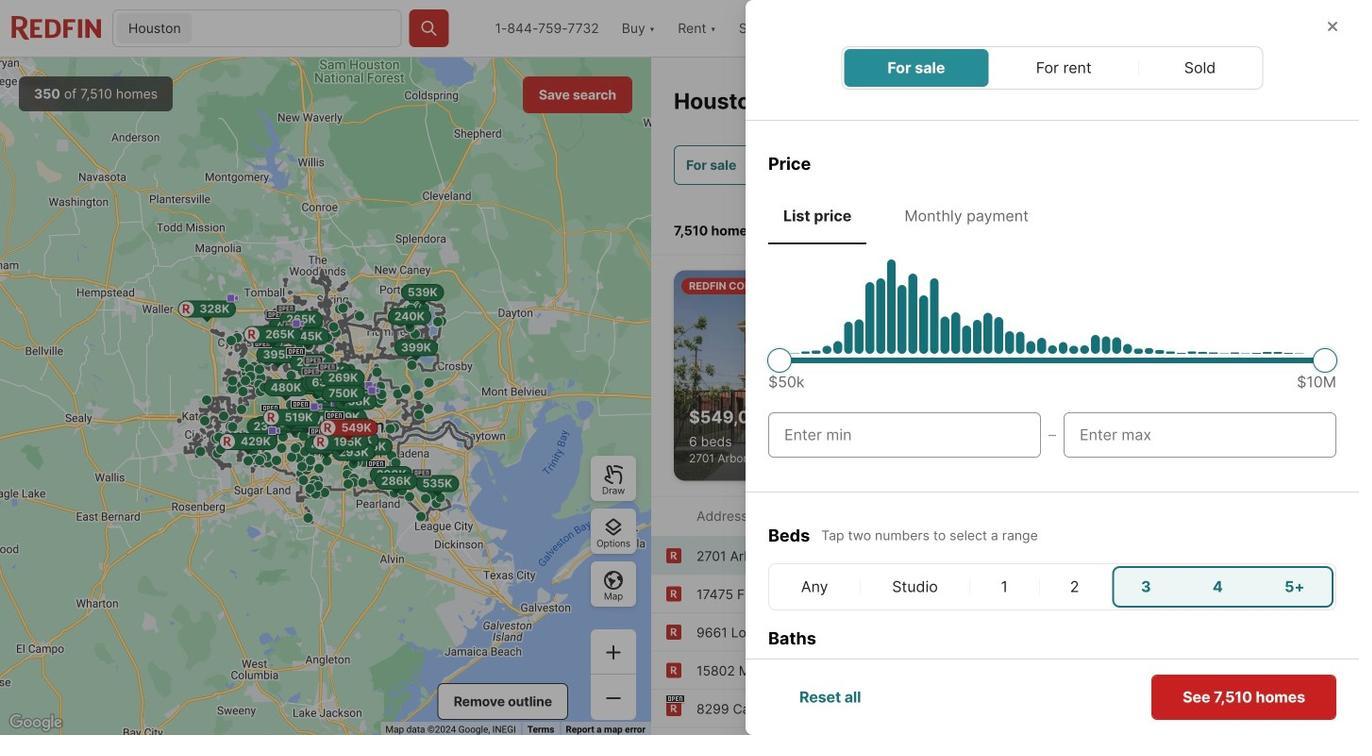 Task type: locate. For each thing, give the bounding box(es) containing it.
1 horizontal spatial tab
[[889, 192, 1044, 241]]

dialog
[[746, 0, 1359, 735]]

map region
[[0, 58, 651, 735]]

menu bar
[[841, 46, 1263, 90]]

0 horizontal spatial tab
[[768, 192, 867, 241]]

None search field
[[196, 10, 401, 48]]

tab list
[[768, 192, 1337, 244]]

cell
[[771, 566, 858, 608], [862, 566, 968, 608], [972, 566, 1037, 608], [1041, 566, 1108, 608], [1112, 566, 1182, 608], [1182, 566, 1254, 608], [1254, 566, 1334, 608], [771, 669, 853, 711], [857, 669, 927, 711], [1094, 669, 1180, 711], [1184, 669, 1257, 711], [1261, 669, 1334, 711]]

Enter max text field
[[1080, 424, 1321, 446]]

tab
[[768, 192, 867, 241], [889, 192, 1044, 241]]

number of bathrooms row
[[768, 666, 1337, 714]]

Sold radio
[[1184, 57, 1217, 79]]

Enter min text field
[[784, 424, 1025, 446]]



Task type: vqa. For each thing, say whether or not it's contained in the screenshot.
Sold "radio"
yes



Task type: describe. For each thing, give the bounding box(es) containing it.
google image
[[5, 711, 67, 735]]

minimum price slider
[[767, 348, 792, 373]]

1 tab from the left
[[768, 192, 867, 241]]

For sale radio
[[888, 57, 945, 79]]

number of bedrooms row
[[768, 564, 1337, 611]]

For rent radio
[[1036, 57, 1093, 79]]

2 tab from the left
[[889, 192, 1044, 241]]

submit search image
[[420, 19, 439, 38]]



